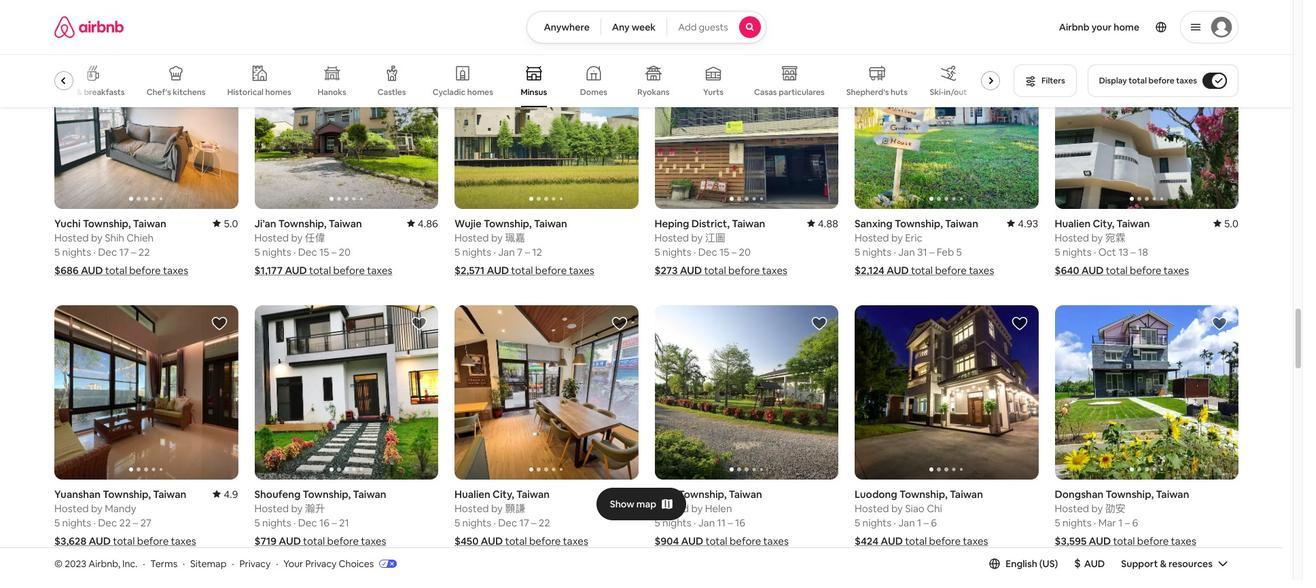 Task type: locate. For each thing, give the bounding box(es) containing it.
jan inside the 'ji'an township, taiwan hosted by helen 5 nights · jan 11 – 16 $904 aud total before taxes'
[[698, 517, 715, 530]]

total down 顥謙
[[505, 535, 527, 548]]

nights inside the 'ji'an township, taiwan hosted by helen 5 nights · jan 11 – 16 $904 aud total before taxes'
[[662, 517, 691, 530]]

by left 任偉 at the top left of the page
[[291, 231, 303, 244]]

0 horizontal spatial 16
[[319, 517, 329, 530]]

dec down 瀚升 at the left bottom of the page
[[298, 517, 317, 530]]

·
[[93, 246, 96, 259], [293, 246, 296, 259], [493, 246, 496, 259], [694, 246, 696, 259], [894, 246, 896, 259], [1094, 246, 1096, 259], [93, 517, 96, 530], [293, 517, 296, 530], [493, 517, 496, 530], [694, 517, 696, 530], [894, 517, 896, 530], [1094, 517, 1096, 530], [143, 558, 145, 570], [183, 558, 185, 570], [232, 558, 234, 570], [276, 558, 278, 570]]

hosted inside "dongshan township, taiwan hosted by 劭安 5 nights · mar 1 – 6 $3,595 aud total before taxes"
[[1055, 502, 1089, 515]]

– inside ji'an township, taiwan hosted by 任偉 5 nights · dec 15 – 20 $1,177 aud total before taxes
[[331, 246, 336, 259]]

total for dongshan township, taiwan hosted by 劭安 5 nights · mar 1 – 6 $3,595 aud total before taxes
[[1113, 535, 1135, 548]]

filters button
[[1014, 65, 1077, 97]]

jan inside 'sanxing township, taiwan hosted by eric 5 nights · jan 31 – feb 5 $2,124 aud total before taxes'
[[898, 246, 915, 259]]

1 20 from the left
[[339, 246, 351, 259]]

17
[[119, 246, 129, 259], [519, 517, 529, 530]]

· up the $450 aud
[[493, 517, 496, 530]]

nights up $1,177 aud
[[262, 246, 291, 259]]

ji'an for ji'an township, taiwan hosted by 任偉 5 nights · dec 15 – 20 $1,177 aud total before taxes
[[254, 217, 276, 230]]

& right support
[[1160, 558, 1167, 571]]

total down 任偉 at the top left of the page
[[309, 264, 331, 277]]

6 inside "dongshan township, taiwan hosted by 劭安 5 nights · mar 1 – 6 $3,595 aud total before taxes"
[[1132, 517, 1138, 530]]

nights up $3,595 aud
[[1063, 517, 1091, 530]]

– inside shoufeng township, taiwan hosted by 瀚升 5 nights · dec 16 – 21 $719 aud total before taxes
[[332, 517, 337, 530]]

show map
[[610, 498, 656, 511]]

5 inside "dongshan township, taiwan hosted by 劭安 5 nights · mar 1 – 6 $3,595 aud total before taxes"
[[1055, 517, 1060, 530]]

20 inside ji'an township, taiwan hosted by 任偉 5 nights · dec 15 – 20 $1,177 aud total before taxes
[[339, 246, 351, 259]]

& for bed
[[76, 87, 82, 98]]

taxes inside hualien city, taiwan hosted by 宛霖 5 nights · oct 13 – 18 $640 aud total before taxes
[[1164, 264, 1189, 277]]

1 horizontal spatial add to wishlist: ji'an township, taiwan image
[[811, 316, 827, 332]]

hosted
[[54, 231, 89, 244], [254, 231, 289, 244], [455, 231, 489, 244], [655, 231, 689, 244], [855, 231, 889, 244], [1055, 231, 1089, 244], [54, 502, 89, 515], [254, 502, 289, 515], [455, 502, 489, 515], [655, 502, 689, 515], [855, 502, 889, 515], [1055, 502, 1089, 515]]

0 vertical spatial &
[[76, 87, 82, 98]]

total up your privacy choices
[[303, 535, 325, 548]]

by up oct
[[1091, 231, 1103, 244]]

nights up $904 aud
[[662, 517, 691, 530]]

1 down siao
[[917, 517, 921, 530]]

$424 aud
[[855, 535, 903, 548]]

sitemap
[[190, 558, 226, 570]]

1 6 from the left
[[931, 517, 937, 530]]

shepherd's
[[846, 87, 889, 98]]

– for dongshan township, taiwan hosted by 劭安 5 nights · mar 1 – 6 $3,595 aud total before taxes
[[1125, 517, 1130, 530]]

add to wishlist: hualien city, taiwan image
[[1211, 45, 1228, 61]]

nights up $640 aud
[[1063, 246, 1091, 259]]

group
[[54, 34, 238, 209], [254, 34, 438, 209], [455, 34, 638, 209], [655, 34, 838, 209], [855, 34, 1038, 209], [1055, 34, 1239, 209], [54, 54, 1006, 107], [54, 305, 238, 480], [254, 305, 438, 480], [455, 305, 638, 480], [655, 305, 838, 480], [855, 305, 1038, 480], [1055, 305, 1239, 480]]

4.88 out of 5 average rating image
[[807, 217, 838, 230]]

city, for 宛霖
[[1093, 217, 1114, 230]]

0 vertical spatial hualien
[[1055, 217, 1091, 230]]

taiwan inside shoufeng township, taiwan hosted by 瀚升 5 nights · dec 16 – 21 $719 aud total before taxes
[[353, 488, 386, 501]]

15 down 江圖
[[719, 246, 729, 259]]

5 inside hualien city, taiwan hosted by 顥謙 5 nights · dec 17 – 22 $450 aud total before taxes
[[455, 517, 460, 530]]

by inside ji'an township, taiwan hosted by 任偉 5 nights · dec 15 – 20 $1,177 aud total before taxes
[[291, 231, 303, 244]]

0 horizontal spatial city,
[[493, 488, 514, 501]]

1 horizontal spatial hualien
[[1055, 217, 1091, 230]]

district,
[[691, 217, 730, 230]]

township, up the mandy
[[103, 488, 151, 501]]

nights for shoufeng township, taiwan hosted by 瀚升 5 nights · dec 16 – 21 $719 aud total before taxes
[[262, 517, 291, 530]]

5 up $1,177 aud
[[254, 246, 260, 259]]

hosted inside wujie township, taiwan hosted by 珮嘉 5 nights · jan 7 – 12 $2,571 aud total before taxes
[[455, 231, 489, 244]]

hosted for sanxing township, taiwan hosted by eric 5 nights · jan 31 – feb 5 $2,124 aud total before taxes
[[855, 231, 889, 244]]

$2,124 aud
[[855, 264, 909, 277]]

0 horizontal spatial add to wishlist: ji'an township, taiwan image
[[411, 45, 427, 61]]

township, for 劭安
[[1106, 488, 1154, 501]]

– inside 'sanxing township, taiwan hosted by eric 5 nights · jan 31 – feb 5 $2,124 aud total before taxes'
[[929, 246, 934, 259]]

0 vertical spatial 17
[[119, 246, 129, 259]]

resources
[[1169, 558, 1213, 571]]

5.0
[[224, 217, 238, 230], [1224, 217, 1239, 230]]

0 horizontal spatial 22
[[119, 517, 131, 530]]

group for hosted by helen
[[655, 305, 838, 480]]

township, for eric
[[895, 217, 943, 230]]

add to wishlist: dongshan township, taiwan image
[[1211, 316, 1228, 332]]

2 15 from the left
[[719, 246, 729, 259]]

heping
[[655, 217, 689, 230]]

1 privacy from the left
[[239, 558, 271, 570]]

1 horizontal spatial ji'an
[[655, 488, 676, 501]]

add to wishlist: ji'an township, taiwan image
[[411, 45, 427, 61], [811, 316, 827, 332]]

particulares
[[779, 87, 825, 98]]

hualien city, taiwan hosted by 顥謙 5 nights · dec 17 – 22 $450 aud total before taxes
[[455, 488, 588, 548]]

– for hualien city, taiwan hosted by 宛霖 5 nights · oct 13 – 18 $640 aud total before taxes
[[1131, 246, 1136, 259]]

1 horizontal spatial homes
[[467, 87, 493, 98]]

0 horizontal spatial 17
[[119, 246, 129, 259]]

domes
[[580, 87, 607, 98]]

5 for dongshan township, taiwan hosted by 劭安 5 nights · mar 1 – 6 $3,595 aud total before taxes
[[1055, 517, 1060, 530]]

dec inside shoufeng township, taiwan hosted by 瀚升 5 nights · dec 16 – 21 $719 aud total before taxes
[[298, 517, 317, 530]]

0 horizontal spatial 5.0 out of 5 average rating image
[[213, 217, 238, 230]]

1 5.0 from the left
[[224, 217, 238, 230]]

before inside shoufeng township, taiwan hosted by 瀚升 5 nights · dec 16 – 21 $719 aud total before taxes
[[327, 535, 359, 548]]

7
[[517, 246, 523, 259]]

by inside hualien city, taiwan hosted by 宛霖 5 nights · oct 13 – 18 $640 aud total before taxes
[[1091, 231, 1103, 244]]

display total before taxes
[[1099, 75, 1197, 86]]

total down 江圖
[[704, 264, 726, 277]]

1
[[917, 517, 921, 530], [1118, 517, 1123, 530]]

before inside ji'an township, taiwan hosted by 任偉 5 nights · dec 15 – 20 $1,177 aud total before taxes
[[333, 264, 365, 277]]

hosted down yuanshan
[[54, 502, 89, 515]]

15 for 任偉
[[319, 246, 329, 259]]

taiwan for 劭安
[[1156, 488, 1189, 501]]

– inside "dongshan township, taiwan hosted by 劭安 5 nights · mar 1 – 6 $3,595 aud total before taxes"
[[1125, 517, 1130, 530]]

total inside the 'ji'an township, taiwan hosted by helen 5 nights · jan 11 – 16 $904 aud total before taxes'
[[705, 535, 727, 548]]

add to wishlist: heping district, taiwan image
[[811, 45, 827, 61]]

· up $1,177 aud
[[293, 246, 296, 259]]

5 up $2,124 aud
[[855, 246, 860, 259]]

hualien right 4.93
[[1055, 217, 1091, 230]]

taiwan inside hualien city, taiwan hosted by 宛霖 5 nights · oct 13 – 18 $640 aud total before taxes
[[1117, 217, 1150, 230]]

1 horizontal spatial 1
[[1118, 517, 1123, 530]]

· inside hualien city, taiwan hosted by 顥謙 5 nights · dec 17 – 22 $450 aud total before taxes
[[493, 517, 496, 530]]

by for 宛霖
[[1091, 231, 1103, 244]]

5 up $273 aud
[[655, 246, 660, 259]]

hosted down shoufeng
[[254, 502, 289, 515]]

1 vertical spatial city,
[[493, 488, 514, 501]]

total
[[1129, 75, 1147, 86], [105, 264, 127, 277], [309, 264, 331, 277], [511, 264, 533, 277], [704, 264, 726, 277], [911, 264, 933, 277], [1106, 264, 1128, 277], [113, 535, 135, 548], [303, 535, 325, 548], [505, 535, 527, 548], [705, 535, 727, 548], [905, 535, 927, 548], [1113, 535, 1135, 548]]

hosted inside hualien city, taiwan hosted by 顥謙 5 nights · dec 17 – 22 $450 aud total before taxes
[[455, 502, 489, 515]]

· up $719 aud
[[293, 517, 296, 530]]

dec down 任偉 at the top left of the page
[[298, 246, 317, 259]]

nights up the $450 aud
[[462, 517, 491, 530]]

nights for ji'an township, taiwan hosted by 任偉 5 nights · dec 15 – 20 $1,177 aud total before taxes
[[262, 246, 291, 259]]

nights up $719 aud
[[262, 517, 291, 530]]

· up $686 aud
[[93, 246, 96, 259]]

nights up the $424 aud
[[862, 517, 891, 530]]

nights inside ji'an township, taiwan hosted by 任偉 5 nights · dec 15 – 20 $1,177 aud total before taxes
[[262, 246, 291, 259]]

nights inside hualien city, taiwan hosted by 宛霖 5 nights · oct 13 – 18 $640 aud total before taxes
[[1063, 246, 1091, 259]]

· right inc.
[[143, 558, 145, 570]]

· left oct
[[1094, 246, 1096, 259]]

township,
[[83, 217, 131, 230], [278, 217, 327, 230], [484, 217, 532, 230], [895, 217, 943, 230], [103, 488, 151, 501], [303, 488, 351, 501], [679, 488, 727, 501], [899, 488, 948, 501], [1106, 488, 1154, 501]]

homes right cycladic
[[467, 87, 493, 98]]

total down the mar
[[1113, 535, 1135, 548]]

by left eric
[[891, 231, 903, 244]]

hosted for shoufeng township, taiwan hosted by 瀚升 5 nights · dec 16 – 21 $719 aud total before taxes
[[254, 502, 289, 515]]

total right the display
[[1129, 75, 1147, 86]]

1 vertical spatial ji'an
[[655, 488, 676, 501]]

ski-in/out
[[930, 87, 967, 98]]

group for hosted by 劭安
[[1055, 305, 1239, 480]]

add guests button
[[667, 11, 766, 43]]

english
[[1006, 558, 1037, 571]]

total down 31
[[911, 264, 933, 277]]

5 inside the 'ji'an township, taiwan hosted by helen 5 nights · jan 11 – 16 $904 aud total before taxes'
[[655, 517, 660, 530]]

nights up $273 aud
[[662, 246, 691, 259]]

0 horizontal spatial ji'an
[[254, 217, 276, 230]]

township, up helen
[[679, 488, 727, 501]]

hanoks
[[318, 87, 346, 98]]

15
[[319, 246, 329, 259], [719, 246, 729, 259]]

group for hosted by eric
[[855, 34, 1038, 209]]

privacy link
[[239, 558, 271, 570]]

airbnb your home
[[1059, 21, 1139, 33]]

total for hualien city, taiwan hosted by 宛霖 5 nights · oct 13 – 18 $640 aud total before taxes
[[1106, 264, 1128, 277]]

city, up 顥謙
[[493, 488, 514, 501]]

before for ji'an township, taiwan hosted by helen 5 nights · jan 11 – 16 $904 aud total before taxes
[[730, 535, 761, 548]]

2 6 from the left
[[1132, 517, 1138, 530]]

nights up $2,124 aud
[[862, 246, 891, 259]]

township, for 任偉
[[278, 217, 327, 230]]

township, inside 'sanxing township, taiwan hosted by eric 5 nights · jan 31 – feb 5 $2,124 aud total before taxes'
[[895, 217, 943, 230]]

taxes for hualien city, taiwan hosted by 顥謙 5 nights · dec 17 – 22 $450 aud total before taxes
[[563, 535, 588, 548]]

add
[[678, 21, 697, 33]]

total for ji'an township, taiwan hosted by 任偉 5 nights · dec 15 – 20 $1,177 aud total before taxes
[[309, 264, 331, 277]]

1 horizontal spatial 5.0
[[1224, 217, 1239, 230]]

by left the mandy
[[91, 502, 103, 515]]

taiwan inside "dongshan township, taiwan hosted by 劭安 5 nights · mar 1 – 6 $3,595 aud total before taxes"
[[1156, 488, 1189, 501]]

by inside shoufeng township, taiwan hosted by 瀚升 5 nights · dec 16 – 21 $719 aud total before taxes
[[291, 502, 303, 515]]

hosted inside luodong township, taiwan hosted by siao chi 5 nights · jan 1 – 6 $424 aud total before taxes
[[855, 502, 889, 515]]

total down 11
[[705, 535, 727, 548]]

– inside hualien city, taiwan hosted by 宛霖 5 nights · oct 13 – 18 $640 aud total before taxes
[[1131, 246, 1136, 259]]

1 5.0 out of 5 average rating image from the left
[[213, 217, 238, 230]]

nights inside yuanshan township, taiwan hosted by mandy 5 nights · dec 22 – 27 $3,628 aud total before taxes
[[62, 517, 91, 530]]

&
[[76, 87, 82, 98], [1160, 558, 1167, 571]]

township, inside luodong township, taiwan hosted by siao chi 5 nights · jan 1 – 6 $424 aud total before taxes
[[899, 488, 948, 501]]

jan left 31
[[898, 246, 915, 259]]

total down siao
[[905, 535, 927, 548]]

by for 珮嘉
[[491, 231, 503, 244]]

1 inside luodong township, taiwan hosted by siao chi 5 nights · jan 1 – 6 $424 aud total before taxes
[[917, 517, 921, 530]]

luodong
[[855, 488, 897, 501]]

nights inside wujie township, taiwan hosted by 珮嘉 5 nights · jan 7 – 12 $2,571 aud total before taxes
[[462, 246, 491, 259]]

cycladic
[[433, 87, 465, 98]]

taiwan
[[133, 217, 166, 230], [329, 217, 362, 230], [534, 217, 567, 230], [732, 217, 765, 230], [945, 217, 978, 230], [1117, 217, 1150, 230], [153, 488, 186, 501], [353, 488, 386, 501], [516, 488, 550, 501], [729, 488, 762, 501], [950, 488, 983, 501], [1156, 488, 1189, 501]]

hosted down wujie
[[455, 231, 489, 244]]

6 inside luodong township, taiwan hosted by siao chi 5 nights · jan 1 – 6 $424 aud total before taxes
[[931, 517, 937, 530]]

5 for hualien city, taiwan hosted by 宛霖 5 nights · oct 13 – 18 $640 aud total before taxes
[[1055, 246, 1060, 259]]

casas particulares
[[754, 87, 825, 98]]

dec inside "yuchi township, taiwan hosted by shih chieh 5 nights · dec 17 – 22 $686 aud total before taxes"
[[98, 246, 117, 259]]

nights inside "dongshan township, taiwan hosted by 劭安 5 nights · mar 1 – 6 $3,595 aud total before taxes"
[[1063, 517, 1091, 530]]

5 up the $450 aud
[[455, 517, 460, 530]]

0 horizontal spatial privacy
[[239, 558, 271, 570]]

ji'an inside ji'an township, taiwan hosted by 任偉 5 nights · dec 15 – 20 $1,177 aud total before taxes
[[254, 217, 276, 230]]

1 vertical spatial hualien
[[455, 488, 490, 501]]

taiwan inside hualien city, taiwan hosted by 顥謙 5 nights · dec 17 – 22 $450 aud total before taxes
[[516, 488, 550, 501]]

$ aud
[[1074, 557, 1105, 571]]

privacy down $719 aud
[[239, 558, 271, 570]]

· up $904 aud
[[694, 517, 696, 530]]

5 inside ji'an township, taiwan hosted by 任偉 5 nights · dec 15 – 20 $1,177 aud total before taxes
[[254, 246, 260, 259]]

nights up $2,571 aud
[[462, 246, 491, 259]]

group for hosted by 顥謙
[[455, 305, 638, 480]]

before for yuanshan township, taiwan hosted by mandy 5 nights · dec 22 – 27 $3,628 aud total before taxes
[[137, 535, 169, 548]]

2 5.0 from the left
[[1224, 217, 1239, 230]]

hosted down 'dongshan'
[[1055, 502, 1089, 515]]

before inside "dongshan township, taiwan hosted by 劭安 5 nights · mar 1 – 6 $3,595 aud total before taxes"
[[1137, 535, 1169, 548]]

5 inside "yuchi township, taiwan hosted by shih chieh 5 nights · dec 17 – 22 $686 aud total before taxes"
[[54, 246, 60, 259]]

total inside hualien city, taiwan hosted by 顥謙 5 nights · dec 17 – 22 $450 aud total before taxes
[[505, 535, 527, 548]]

hualien
[[1055, 217, 1091, 230], [455, 488, 490, 501]]

$3,595 aud
[[1055, 535, 1111, 548]]

taiwan inside yuanshan township, taiwan hosted by mandy 5 nights · dec 22 – 27 $3,628 aud total before taxes
[[153, 488, 186, 501]]

township, up 珮嘉 at left top
[[484, 217, 532, 230]]

1 16 from the left
[[319, 517, 329, 530]]

5 for sanxing township, taiwan hosted by eric 5 nights · jan 31 – feb 5 $2,124 aud total before taxes
[[855, 246, 860, 259]]

hosted up $1,177 aud
[[254, 231, 289, 244]]

by left 顥謙
[[491, 502, 503, 515]]

taxes inside ji'an township, taiwan hosted by 任偉 5 nights · dec 15 – 20 $1,177 aud total before taxes
[[367, 264, 392, 277]]

show
[[610, 498, 634, 511]]

hualien inside hualien city, taiwan hosted by 顥謙 5 nights · dec 17 – 22 $450 aud total before taxes
[[455, 488, 490, 501]]

0 horizontal spatial 1
[[917, 517, 921, 530]]

1 horizontal spatial 22
[[138, 246, 150, 259]]

cycladic homes
[[433, 87, 493, 98]]

dec inside heping district, taiwan hosted by 江圖 5 nights · dec 15 – 20 $273 aud total before taxes
[[698, 246, 717, 259]]

hosted down 'luodong'
[[855, 502, 889, 515]]

1 horizontal spatial 20
[[739, 246, 751, 259]]

total inside heping district, taiwan hosted by 江圖 5 nights · dec 15 – 20 $273 aud total before taxes
[[704, 264, 726, 277]]

1 horizontal spatial 6
[[1132, 517, 1138, 530]]

add to wishlist: luodong township, taiwan image
[[1011, 316, 1028, 332]]

4.9
[[224, 488, 238, 501]]

hosted up $904 aud
[[655, 502, 689, 515]]

total down 7
[[511, 264, 533, 277]]

taxes inside yuanshan township, taiwan hosted by mandy 5 nights · dec 22 – 27 $3,628 aud total before taxes
[[171, 535, 196, 548]]

city, inside hualien city, taiwan hosted by 顥謙 5 nights · dec 17 – 22 $450 aud total before taxes
[[493, 488, 514, 501]]

0 vertical spatial ji'an
[[254, 217, 276, 230]]

jan inside wujie township, taiwan hosted by 珮嘉 5 nights · jan 7 – 12 $2,571 aud total before taxes
[[498, 246, 515, 259]]

0 horizontal spatial 20
[[339, 246, 351, 259]]

5 down map
[[655, 517, 660, 530]]

hosted up the $450 aud
[[455, 502, 489, 515]]

5 inside luodong township, taiwan hosted by siao chi 5 nights · jan 1 – 6 $424 aud total before taxes
[[855, 517, 860, 530]]

nights inside heping district, taiwan hosted by 江圖 5 nights · dec 15 – 20 $273 aud total before taxes
[[662, 246, 691, 259]]

6 right the mar
[[1132, 517, 1138, 530]]

airbnb,
[[88, 558, 120, 570]]

22
[[138, 246, 150, 259], [119, 517, 131, 530], [539, 517, 550, 530]]

dec for heping district, taiwan hosted by 江圖 5 nights · dec 15 – 20 $273 aud total before taxes
[[698, 246, 717, 259]]

taiwan inside "yuchi township, taiwan hosted by shih chieh 5 nights · dec 17 – 22 $686 aud total before taxes"
[[133, 217, 166, 230]]

1 horizontal spatial privacy
[[305, 558, 337, 570]]

taiwan for 江圖
[[732, 217, 765, 230]]

珮嘉
[[505, 231, 525, 244]]

hosted inside yuanshan township, taiwan hosted by mandy 5 nights · dec 22 – 27 $3,628 aud total before taxes
[[54, 502, 89, 515]]

–
[[131, 246, 136, 259], [331, 246, 336, 259], [525, 246, 530, 259], [731, 246, 737, 259], [929, 246, 934, 259], [1131, 246, 1136, 259], [133, 517, 138, 530], [332, 517, 337, 530], [531, 517, 536, 530], [728, 517, 733, 530], [924, 517, 929, 530], [1125, 517, 1130, 530]]

taiwan inside luodong township, taiwan hosted by siao chi 5 nights · jan 1 – 6 $424 aud total before taxes
[[950, 488, 983, 501]]

group for hosted by 任偉
[[254, 34, 438, 209]]

nights for hualien city, taiwan hosted by 宛霖 5 nights · oct 13 – 18 $640 aud total before taxes
[[1063, 246, 1091, 259]]

township, inside ji'an township, taiwan hosted by 任偉 5 nights · dec 15 – 20 $1,177 aud total before taxes
[[278, 217, 327, 230]]

27
[[140, 517, 151, 530]]

township, up siao
[[899, 488, 948, 501]]

hosted for heping district, taiwan hosted by 江圖 5 nights · dec 15 – 20 $273 aud total before taxes
[[655, 231, 689, 244]]

group for hosted by siao chi
[[855, 305, 1038, 480]]

6 down 'chi'
[[931, 517, 937, 530]]

2 20 from the left
[[739, 246, 751, 259]]

township, up 任偉 at the top left of the page
[[278, 217, 327, 230]]

total for hualien city, taiwan hosted by 顥謙 5 nights · dec 17 – 22 $450 aud total before taxes
[[505, 535, 527, 548]]

None search field
[[527, 11, 766, 43]]

dec for shoufeng township, taiwan hosted by 瀚升 5 nights · dec 16 – 21 $719 aud total before taxes
[[298, 517, 317, 530]]

by for siao
[[891, 502, 903, 515]]

by left 瀚升 at the left bottom of the page
[[291, 502, 303, 515]]

1 15 from the left
[[319, 246, 329, 259]]

by for 任偉
[[291, 231, 303, 244]]

by inside "dongshan township, taiwan hosted by 劭安 5 nights · mar 1 – 6 $3,595 aud total before taxes"
[[1091, 502, 1103, 515]]

total for shoufeng township, taiwan hosted by 瀚升 5 nights · dec 16 – 21 $719 aud total before taxes
[[303, 535, 325, 548]]

choices
[[339, 558, 374, 570]]

5 for ji'an township, taiwan hosted by helen 5 nights · jan 11 – 16 $904 aud total before taxes
[[655, 517, 660, 530]]

16 right 11
[[735, 517, 745, 530]]

by left 珮嘉 at left top
[[491, 231, 503, 244]]

1 vertical spatial &
[[1160, 558, 1167, 571]]

0 horizontal spatial hualien
[[455, 488, 490, 501]]

5 inside heping district, taiwan hosted by 江圖 5 nights · dec 15 – 20 $273 aud total before taxes
[[655, 246, 660, 259]]

2 horizontal spatial 22
[[539, 517, 550, 530]]

0 horizontal spatial &
[[76, 87, 82, 98]]

before for shoufeng township, taiwan hosted by 瀚升 5 nights · dec 16 – 21 $719 aud total before taxes
[[327, 535, 359, 548]]

– inside the 'ji'an township, taiwan hosted by helen 5 nights · jan 11 – 16 $904 aud total before taxes'
[[728, 517, 733, 530]]

luodong township, taiwan hosted by siao chi 5 nights · jan 1 – 6 $424 aud total before taxes
[[855, 488, 988, 548]]

5 for ji'an township, taiwan hosted by 任偉 5 nights · dec 15 – 20 $1,177 aud total before taxes
[[254, 246, 260, 259]]

taiwan for 任偉
[[329, 217, 362, 230]]

taiwan for siao
[[950, 488, 983, 501]]

township, up 劭安
[[1106, 488, 1154, 501]]

taxes inside heping district, taiwan hosted by 江圖 5 nights · dec 15 – 20 $273 aud total before taxes
[[762, 264, 787, 277]]

before for heping district, taiwan hosted by 江圖 5 nights · dec 15 – 20 $273 aud total before taxes
[[728, 264, 760, 277]]

hosted for hualien city, taiwan hosted by 顥謙 5 nights · dec 17 – 22 $450 aud total before taxes
[[455, 502, 489, 515]]

privacy right your
[[305, 558, 337, 570]]

by inside "yuchi township, taiwan hosted by shih chieh 5 nights · dec 17 – 22 $686 aud total before taxes"
[[91, 231, 103, 244]]

· up $2,571 aud
[[493, 246, 496, 259]]

1 vertical spatial add to wishlist: ji'an township, taiwan image
[[811, 316, 827, 332]]

4.93
[[1018, 217, 1038, 230]]

total down the 13
[[1106, 264, 1128, 277]]

hosted inside heping district, taiwan hosted by 江圖 5 nights · dec 15 – 20 $273 aud total before taxes
[[655, 231, 689, 244]]

dec
[[98, 246, 117, 259], [298, 246, 317, 259], [698, 246, 717, 259], [98, 517, 117, 530], [298, 517, 317, 530], [498, 517, 517, 530]]

total inside yuanshan township, taiwan hosted by mandy 5 nights · dec 22 – 27 $3,628 aud total before taxes
[[113, 535, 135, 548]]

0 vertical spatial add to wishlist: ji'an township, taiwan image
[[411, 45, 427, 61]]

5 up the $424 aud
[[855, 517, 860, 530]]

4.88
[[818, 217, 838, 230]]

5 inside yuanshan township, taiwan hosted by mandy 5 nights · dec 22 – 27 $3,628 aud total before taxes
[[54, 517, 60, 530]]

hosted down sanxing
[[855, 231, 889, 244]]

bed & breakfasts
[[60, 87, 125, 98]]

group for hosted by 江圖
[[655, 34, 838, 209]]

20 for hosted by 任偉
[[339, 246, 351, 259]]

hosted inside the 'ji'an township, taiwan hosted by helen 5 nights · jan 11 – 16 $904 aud total before taxes'
[[655, 502, 689, 515]]

before inside yuanshan township, taiwan hosted by mandy 5 nights · dec 22 – 27 $3,628 aud total before taxes
[[137, 535, 169, 548]]

5 inside wujie township, taiwan hosted by 珮嘉 5 nights · jan 7 – 12 $2,571 aud total before taxes
[[455, 246, 460, 259]]

jan
[[498, 246, 515, 259], [898, 246, 915, 259], [698, 517, 715, 530], [898, 517, 915, 530]]

jan down siao
[[898, 517, 915, 530]]

ji'an up $1,177 aud
[[254, 217, 276, 230]]

6
[[931, 517, 937, 530], [1132, 517, 1138, 530]]

2 1 from the left
[[1118, 517, 1123, 530]]

group for hosted by mandy
[[54, 305, 238, 480]]

1 horizontal spatial city,
[[1093, 217, 1114, 230]]

total up inc.
[[113, 535, 135, 548]]

township, inside shoufeng township, taiwan hosted by 瀚升 5 nights · dec 16 – 21 $719 aud total before taxes
[[303, 488, 351, 501]]

before inside heping district, taiwan hosted by 江圖 5 nights · dec 15 – 20 $273 aud total before taxes
[[728, 264, 760, 277]]

nights up $686 aud
[[62, 246, 91, 259]]

21
[[339, 517, 349, 530]]

0 horizontal spatial 5.0
[[224, 217, 238, 230]]

5 up $719 aud
[[254, 517, 260, 530]]

4.9 out of 5 average rating image
[[213, 488, 238, 501]]

by inside heping district, taiwan hosted by 江圖 5 nights · dec 15 – 20 $273 aud total before taxes
[[691, 231, 703, 244]]

0 horizontal spatial 6
[[931, 517, 937, 530]]

5 inside hualien city, taiwan hosted by 宛霖 5 nights · oct 13 – 18 $640 aud total before taxes
[[1055, 246, 1060, 259]]

hosted up $640 aud
[[1055, 231, 1089, 244]]

township, up eric
[[895, 217, 943, 230]]

add to wishlist: hualien city, taiwan image
[[611, 316, 627, 332]]

privacy
[[239, 558, 271, 570], [305, 558, 337, 570]]

dec down 江圖
[[698, 246, 717, 259]]

1 horizontal spatial &
[[1160, 558, 1167, 571]]

nights inside hualien city, taiwan hosted by 顥謙 5 nights · dec 17 – 22 $450 aud total before taxes
[[462, 517, 491, 530]]

city, up 宛霖
[[1093, 217, 1114, 230]]

by for shih
[[91, 231, 103, 244]]

– inside luodong township, taiwan hosted by siao chi 5 nights · jan 1 – 6 $424 aud total before taxes
[[924, 517, 929, 530]]

taxes inside the 'ji'an township, taiwan hosted by helen 5 nights · jan 11 – 16 $904 aud total before taxes'
[[763, 535, 789, 548]]

17 down 顥謙
[[519, 517, 529, 530]]

1 inside "dongshan township, taiwan hosted by 劭安 5 nights · mar 1 – 6 $3,595 aud total before taxes"
[[1118, 517, 1123, 530]]

chi
[[927, 502, 942, 515]]

township, up 瀚升 at the left bottom of the page
[[303, 488, 351, 501]]

– for shoufeng township, taiwan hosted by 瀚升 5 nights · dec 16 – 21 $719 aud total before taxes
[[332, 517, 337, 530]]

yuchi
[[54, 217, 81, 230]]

5 down wujie
[[455, 246, 460, 259]]

hosted down 'yuchi'
[[54, 231, 89, 244]]

taxes for shoufeng township, taiwan hosted by 瀚升 5 nights · dec 16 – 21 $719 aud total before taxes
[[361, 535, 386, 548]]

1 horizontal spatial 17
[[519, 517, 529, 530]]

oct
[[1098, 246, 1116, 259]]

1 vertical spatial 17
[[519, 517, 529, 530]]

0 horizontal spatial homes
[[265, 87, 291, 98]]

· up the $424 aud
[[894, 517, 896, 530]]

taiwan inside wujie township, taiwan hosted by 珮嘉 5 nights · jan 7 – 12 $2,571 aud total before taxes
[[534, 217, 567, 230]]

nights
[[62, 246, 91, 259], [262, 246, 291, 259], [462, 246, 491, 259], [662, 246, 691, 259], [862, 246, 891, 259], [1063, 246, 1091, 259], [62, 517, 91, 530], [262, 517, 291, 530], [462, 517, 491, 530], [662, 517, 691, 530], [862, 517, 891, 530], [1063, 517, 1091, 530]]

nights for dongshan township, taiwan hosted by 劭安 5 nights · mar 1 – 6 $3,595 aud total before taxes
[[1063, 517, 1091, 530]]

· left privacy link
[[232, 558, 234, 570]]

0 vertical spatial city,
[[1093, 217, 1114, 230]]

hosted inside "yuchi township, taiwan hosted by shih chieh 5 nights · dec 17 – 22 $686 aud total before taxes"
[[54, 231, 89, 244]]

any
[[612, 21, 630, 33]]

2 16 from the left
[[735, 517, 745, 530]]

0 horizontal spatial 15
[[319, 246, 329, 259]]

jan left 7
[[498, 246, 515, 259]]

by left siao
[[891, 502, 903, 515]]

add to wishlist: wujie township, taiwan image
[[611, 45, 627, 61]]

1 horizontal spatial 16
[[735, 517, 745, 530]]

$640 aud
[[1055, 264, 1104, 277]]

5 for shoufeng township, taiwan hosted by 瀚升 5 nights · dec 16 – 21 $719 aud total before taxes
[[254, 517, 260, 530]]

by inside yuanshan township, taiwan hosted by mandy 5 nights · dec 22 – 27 $3,628 aud total before taxes
[[91, 502, 103, 515]]

township, up shih
[[83, 217, 131, 230]]

nights for heping district, taiwan hosted by 江圖 5 nights · dec 15 – 20 $273 aud total before taxes
[[662, 246, 691, 259]]

22 inside "yuchi township, taiwan hosted by shih chieh 5 nights · dec 17 – 22 $686 aud total before taxes"
[[138, 246, 150, 259]]

airbnb your home link
[[1051, 13, 1147, 41]]

before
[[1149, 75, 1174, 86], [129, 264, 161, 277], [333, 264, 365, 277], [535, 264, 567, 277], [728, 264, 760, 277], [935, 264, 967, 277], [1130, 264, 1161, 277], [137, 535, 169, 548], [327, 535, 359, 548], [529, 535, 561, 548], [730, 535, 761, 548], [929, 535, 961, 548], [1137, 535, 1169, 548]]

by up the mar
[[1091, 502, 1103, 515]]

5.0 for yuchi township, taiwan hosted by shih chieh 5 nights · dec 17 – 22 $686 aud total before taxes
[[224, 217, 238, 230]]

& inside group
[[76, 87, 82, 98]]

16
[[319, 517, 329, 530], [735, 517, 745, 530]]

· up $273 aud
[[694, 246, 696, 259]]

township, for 瀚升
[[303, 488, 351, 501]]

1 horizontal spatial 15
[[719, 246, 729, 259]]

17 down shih
[[119, 246, 129, 259]]

total inside "dongshan township, taiwan hosted by 劭安 5 nights · mar 1 – 6 $3,595 aud total before taxes"
[[1113, 535, 1135, 548]]

castles
[[378, 87, 406, 98]]

5 up $3,595 aud
[[1055, 517, 1060, 530]]

before for hualien city, taiwan hosted by 顥謙 5 nights · dec 17 – 22 $450 aud total before taxes
[[529, 535, 561, 548]]

20 for hosted by 江圖
[[739, 246, 751, 259]]

by inside the 'ji'an township, taiwan hosted by helen 5 nights · jan 11 – 16 $904 aud total before taxes'
[[691, 502, 703, 515]]

$1,177 aud
[[254, 264, 307, 277]]

mandy
[[105, 502, 136, 515]]

hualien for hualien city, taiwan hosted by 宛霖 5 nights · oct 13 – 18 $640 aud total before taxes
[[1055, 217, 1091, 230]]

hosted for ji'an township, taiwan hosted by helen 5 nights · jan 11 – 16 $904 aud total before taxes
[[655, 502, 689, 515]]

· up $3,628 aud
[[93, 517, 96, 530]]

5.0 out of 5 average rating image
[[213, 217, 238, 230], [1213, 217, 1239, 230]]

16 inside shoufeng township, taiwan hosted by 瀚升 5 nights · dec 16 – 21 $719 aud total before taxes
[[319, 517, 329, 530]]

1 1 from the left
[[917, 517, 921, 530]]

shoufeng township, taiwan hosted by 瀚升 5 nights · dec 16 – 21 $719 aud total before taxes
[[254, 488, 386, 548]]

show map button
[[596, 488, 686, 521]]

2 5.0 out of 5 average rating image from the left
[[1213, 217, 1239, 230]]

hosted inside ji'an township, taiwan hosted by 任偉 5 nights · dec 15 – 20 $1,177 aud total before taxes
[[254, 231, 289, 244]]

hosted inside shoufeng township, taiwan hosted by 瀚升 5 nights · dec 16 – 21 $719 aud total before taxes
[[254, 502, 289, 515]]

township, for mandy
[[103, 488, 151, 501]]

by for eric
[[891, 231, 903, 244]]

· up $2,124 aud
[[894, 246, 896, 259]]

hualien up the $450 aud
[[455, 488, 490, 501]]

– inside "yuchi township, taiwan hosted by shih chieh 5 nights · dec 17 – 22 $686 aud total before taxes"
[[131, 246, 136, 259]]

group containing historical homes
[[54, 54, 1006, 107]]

1 horizontal spatial 5.0 out of 5 average rating image
[[1213, 217, 1239, 230]]

homes right historical on the top of the page
[[265, 87, 291, 98]]

total for yuanshan township, taiwan hosted by mandy 5 nights · dec 22 – 27 $3,628 aud total before taxes
[[113, 535, 135, 548]]



Task type: describe. For each thing, give the bounding box(es) containing it.
taiwan for 珮嘉
[[534, 217, 567, 230]]

in/out
[[944, 87, 967, 98]]

jan for 珮嘉
[[498, 246, 515, 259]]

2 privacy from the left
[[305, 558, 337, 570]]

before for ji'an township, taiwan hosted by 任偉 5 nights · dec 15 – 20 $1,177 aud total before taxes
[[333, 264, 365, 277]]

taxes for dongshan township, taiwan hosted by 劭安 5 nights · mar 1 – 6 $3,595 aud total before taxes
[[1171, 535, 1196, 548]]

taxes for wujie township, taiwan hosted by 珮嘉 5 nights · jan 7 – 12 $2,571 aud total before taxes
[[569, 264, 594, 277]]

add guests
[[678, 21, 728, 33]]

total inside 'sanxing township, taiwan hosted by eric 5 nights · jan 31 – feb 5 $2,124 aud total before taxes'
[[911, 264, 933, 277]]

taxes for hualien city, taiwan hosted by 宛霖 5 nights · oct 13 – 18 $640 aud total before taxes
[[1164, 264, 1189, 277]]

airbnb
[[1059, 21, 1089, 33]]

$686 aud
[[54, 264, 103, 277]]

heping district, taiwan hosted by 江圖 5 nights · dec 15 – 20 $273 aud total before taxes
[[655, 217, 787, 277]]

shepherd's huts
[[846, 87, 908, 98]]

& for support
[[1160, 558, 1167, 571]]

wujie township, taiwan hosted by 珮嘉 5 nights · jan 7 – 12 $2,571 aud total before taxes
[[455, 217, 594, 277]]

add to wishlist: ji'an township, taiwan image for hosted by 任偉
[[411, 45, 427, 61]]

$719 aud
[[254, 535, 301, 548]]

宛霖
[[1105, 231, 1126, 244]]

by for 劭安
[[1091, 502, 1103, 515]]

瀚升
[[305, 502, 325, 515]]

hualien city, taiwan hosted by 宛霖 5 nights · oct 13 – 18 $640 aud total before taxes
[[1055, 217, 1189, 277]]

terms
[[150, 558, 177, 570]]

taxes for ji'an township, taiwan hosted by 任偉 5 nights · dec 15 – 20 $1,177 aud total before taxes
[[367, 264, 392, 277]]

· right terms
[[183, 558, 185, 570]]

yurts
[[703, 87, 723, 98]]

before for hualien city, taiwan hosted by 宛霖 5 nights · oct 13 – 18 $640 aud total before taxes
[[1130, 264, 1161, 277]]

顥謙
[[505, 502, 525, 515]]

5 for heping district, taiwan hosted by 江圖 5 nights · dec 15 – 20 $273 aud total before taxes
[[655, 246, 660, 259]]

township, for siao
[[899, 488, 948, 501]]

chef's kitchens
[[146, 87, 206, 98]]

· inside "yuchi township, taiwan hosted by shih chieh 5 nights · dec 17 – 22 $686 aud total before taxes"
[[93, 246, 96, 259]]

dongshan
[[1055, 488, 1104, 501]]

13
[[1118, 246, 1128, 259]]

profile element
[[782, 0, 1239, 54]]

$3,628 aud
[[54, 535, 111, 548]]

5.0 out of 5 average rating image for hualien city, taiwan hosted by 宛霖 5 nights · oct 13 – 18 $640 aud total before taxes
[[1213, 217, 1239, 230]]

feb
[[937, 246, 954, 259]]

nights inside luodong township, taiwan hosted by siao chi 5 nights · jan 1 – 6 $424 aud total before taxes
[[862, 517, 891, 530]]

hosted for hualien city, taiwan hosted by 宛霖 5 nights · oct 13 – 18 $640 aud total before taxes
[[1055, 231, 1089, 244]]

sanxing township, taiwan hosted by eric 5 nights · jan 31 – feb 5 $2,124 aud total before taxes
[[855, 217, 994, 277]]

group for hosted by 宛霖
[[1055, 34, 1239, 209]]

· left your
[[276, 558, 278, 570]]

taxes inside 'sanxing township, taiwan hosted by eric 5 nights · jan 31 – feb 5 $2,124 aud total before taxes'
[[969, 264, 994, 277]]

5 right feb
[[956, 246, 962, 259]]

© 2023 airbnb, inc. ·
[[54, 558, 145, 570]]

22 inside yuanshan township, taiwan hosted by mandy 5 nights · dec 22 – 27 $3,628 aud total before taxes
[[119, 517, 131, 530]]

chef's
[[146, 87, 171, 98]]

· inside shoufeng township, taiwan hosted by 瀚升 5 nights · dec 16 – 21 $719 aud total before taxes
[[293, 517, 296, 530]]

by for mandy
[[91, 502, 103, 515]]

township, for helen
[[679, 488, 727, 501]]

historical
[[227, 87, 264, 98]]

hosted for wujie township, taiwan hosted by 珮嘉 5 nights · jan 7 – 12 $2,571 aud total before taxes
[[455, 231, 489, 244]]

city, for 顥謙
[[493, 488, 514, 501]]

bed
[[60, 87, 75, 98]]

ryokans
[[637, 87, 670, 98]]

hosted for yuchi township, taiwan hosted by shih chieh 5 nights · dec 17 – 22 $686 aud total before taxes
[[54, 231, 89, 244]]

shoufeng
[[254, 488, 301, 501]]

taiwan for 宛霖
[[1117, 217, 1150, 230]]

2023
[[65, 558, 86, 570]]

17 inside "yuchi township, taiwan hosted by shih chieh 5 nights · dec 17 – 22 $686 aud total before taxes"
[[119, 246, 129, 259]]

hosted for dongshan township, taiwan hosted by 劭安 5 nights · mar 1 – 6 $3,595 aud total before taxes
[[1055, 502, 1089, 515]]

· inside heping district, taiwan hosted by 江圖 5 nights · dec 15 – 20 $273 aud total before taxes
[[694, 246, 696, 259]]

homes for historical homes
[[265, 87, 291, 98]]

nights for ji'an township, taiwan hosted by helen 5 nights · jan 11 – 16 $904 aud total before taxes
[[662, 517, 691, 530]]

township, for shih
[[83, 217, 131, 230]]

hosted for yuanshan township, taiwan hosted by mandy 5 nights · dec 22 – 27 $3,628 aud total before taxes
[[54, 502, 89, 515]]

map
[[636, 498, 656, 511]]

terms · sitemap · privacy ·
[[150, 558, 278, 570]]

before inside 'sanxing township, taiwan hosted by eric 5 nights · jan 31 – feb 5 $2,124 aud total before taxes'
[[935, 264, 967, 277]]

anywhere
[[544, 21, 590, 33]]

· inside yuanshan township, taiwan hosted by mandy 5 nights · dec 22 – 27 $3,628 aud total before taxes
[[93, 517, 96, 530]]

total for heping district, taiwan hosted by 江圖 5 nights · dec 15 – 20 $273 aud total before taxes
[[704, 264, 726, 277]]

taiwan for mandy
[[153, 488, 186, 501]]

kitchens
[[173, 87, 206, 98]]

yuchi township, taiwan hosted by shih chieh 5 nights · dec 17 – 22 $686 aud total before taxes
[[54, 217, 188, 277]]

group for hosted by shih chieh
[[54, 34, 238, 209]]

· inside the 'ji'an township, taiwan hosted by helen 5 nights · jan 11 – 16 $904 aud total before taxes'
[[694, 517, 696, 530]]

dec for ji'an township, taiwan hosted by 任偉 5 nights · dec 15 – 20 $1,177 aud total before taxes
[[298, 246, 317, 259]]

siao
[[905, 502, 925, 515]]

劭安
[[1105, 502, 1126, 515]]

nights for yuanshan township, taiwan hosted by mandy 5 nights · dec 22 – 27 $3,628 aud total before taxes
[[62, 517, 91, 530]]

· inside ji'an township, taiwan hosted by 任偉 5 nights · dec 15 – 20 $1,177 aud total before taxes
[[293, 246, 296, 259]]

$273 aud
[[655, 264, 702, 277]]

· inside wujie township, taiwan hosted by 珮嘉 5 nights · jan 7 – 12 $2,571 aud total before taxes
[[493, 246, 496, 259]]

any week
[[612, 21, 656, 33]]

– for sanxing township, taiwan hosted by eric 5 nights · jan 31 – feb 5 $2,124 aud total before taxes
[[929, 246, 934, 259]]

huts
[[891, 87, 908, 98]]

ji'an township, taiwan hosted by helen 5 nights · jan 11 – 16 $904 aud total before taxes
[[655, 488, 789, 548]]

nights for sanxing township, taiwan hosted by eric 5 nights · jan 31 – feb 5 $2,124 aud total before taxes
[[862, 246, 891, 259]]

nights for wujie township, taiwan hosted by 珮嘉 5 nights · jan 7 – 12 $2,571 aud total before taxes
[[462, 246, 491, 259]]

nights inside "yuchi township, taiwan hosted by shih chieh 5 nights · dec 17 – 22 $686 aud total before taxes"
[[62, 246, 91, 259]]

· inside hualien city, taiwan hosted by 宛霖 5 nights · oct 13 – 18 $640 aud total before taxes
[[1094, 246, 1096, 259]]

add to wishlist: yuanshan township, taiwan image
[[211, 316, 227, 332]]

$904 aud
[[655, 535, 703, 548]]

17 inside hualien city, taiwan hosted by 顥謙 5 nights · dec 17 – 22 $450 aud total before taxes
[[519, 517, 529, 530]]

5.0 for hualien city, taiwan hosted by 宛霖 5 nights · oct 13 – 18 $640 aud total before taxes
[[1224, 217, 1239, 230]]

sitemap link
[[190, 558, 226, 570]]

hosted for ji'an township, taiwan hosted by 任偉 5 nights · dec 15 – 20 $1,177 aud total before taxes
[[254, 231, 289, 244]]

· inside luodong township, taiwan hosted by siao chi 5 nights · jan 1 – 6 $424 aud total before taxes
[[894, 517, 896, 530]]

english (us)
[[1006, 558, 1058, 571]]

16 inside the 'ji'an township, taiwan hosted by helen 5 nights · jan 11 – 16 $904 aud total before taxes'
[[735, 517, 745, 530]]

breakfasts
[[84, 87, 125, 98]]

before for wujie township, taiwan hosted by 珮嘉 5 nights · jan 7 – 12 $2,571 aud total before taxes
[[535, 264, 567, 277]]

yuanshan township, taiwan hosted by mandy 5 nights · dec 22 – 27 $3,628 aud total before taxes
[[54, 488, 196, 548]]

$
[[1074, 557, 1081, 571]]

historical homes
[[227, 87, 291, 98]]

taiwan for helen
[[729, 488, 762, 501]]

add to wishlist: ji'an township, taiwan image for hosted by helen
[[811, 316, 827, 332]]

4.93 out of 5 average rating image
[[1007, 217, 1038, 230]]

total for wujie township, taiwan hosted by 珮嘉 5 nights · jan 7 – 12 $2,571 aud total before taxes
[[511, 264, 533, 277]]

dongshan township, taiwan hosted by 劭安 5 nights · mar 1 – 6 $3,595 aud total before taxes
[[1055, 488, 1196, 548]]

shih
[[105, 231, 124, 244]]

support & resources
[[1121, 558, 1213, 571]]

add to wishlist: yuchi township, taiwan image
[[211, 45, 227, 61]]

group for hosted by 瀚升
[[254, 305, 438, 480]]

5 for yuanshan township, taiwan hosted by mandy 5 nights · dec 22 – 27 $3,628 aud total before taxes
[[54, 517, 60, 530]]

your
[[1092, 21, 1112, 33]]

minsus
[[521, 87, 547, 98]]

dec for yuanshan township, taiwan hosted by mandy 5 nights · dec 22 – 27 $3,628 aud total before taxes
[[98, 517, 117, 530]]

ji'an township, taiwan hosted by 任偉 5 nights · dec 15 – 20 $1,177 aud total before taxes
[[254, 217, 392, 277]]

4.86
[[418, 217, 438, 230]]

before inside "yuchi township, taiwan hosted by shih chieh 5 nights · dec 17 – 22 $686 aud total before taxes"
[[129, 264, 161, 277]]

taxes for heping district, taiwan hosted by 江圖 5 nights · dec 15 – 20 $273 aud total before taxes
[[762, 264, 787, 277]]

mar
[[1098, 517, 1116, 530]]

江圖
[[705, 231, 725, 244]]

nights for hualien city, taiwan hosted by 顥謙 5 nights · dec 17 – 22 $450 aud total before taxes
[[462, 517, 491, 530]]

total inside "yuchi township, taiwan hosted by shih chieh 5 nights · dec 17 – 22 $686 aud total before taxes"
[[105, 264, 127, 277]]

31
[[917, 246, 927, 259]]

taxes for yuanshan township, taiwan hosted by mandy 5 nights · dec 22 – 27 $3,628 aud total before taxes
[[171, 535, 196, 548]]

before inside luodong township, taiwan hosted by siao chi 5 nights · jan 1 – 6 $424 aud total before taxes
[[929, 535, 961, 548]]

add to wishlist: shoufeng township, taiwan image
[[411, 316, 427, 332]]

add to wishlist: sanxing township, taiwan image
[[1011, 45, 1028, 61]]

11
[[717, 517, 726, 530]]

4.86 out of 5 average rating image
[[407, 217, 438, 230]]

jan for eric
[[898, 246, 915, 259]]

wujie
[[455, 217, 481, 230]]

total inside luodong township, taiwan hosted by siao chi 5 nights · jan 1 – 6 $424 aud total before taxes
[[905, 535, 927, 548]]

– for ji'an township, taiwan hosted by helen 5 nights · jan 11 – 16 $904 aud total before taxes
[[728, 517, 733, 530]]

support
[[1121, 558, 1158, 571]]

terms link
[[150, 558, 177, 570]]

sanxing
[[855, 217, 893, 230]]

total for ji'an township, taiwan hosted by helen 5 nights · jan 11 – 16 $904 aud total before taxes
[[705, 535, 727, 548]]

dec for hualien city, taiwan hosted by 顥謙 5 nights · dec 17 – 22 $450 aud total before taxes
[[498, 517, 517, 530]]

15 for 江圖
[[719, 246, 729, 259]]

©
[[54, 558, 63, 570]]

by for 顥謙
[[491, 502, 503, 515]]

任偉
[[305, 231, 325, 244]]

by for helen
[[691, 502, 703, 515]]

your privacy choices link
[[284, 558, 397, 571]]

by for 江圖
[[691, 231, 703, 244]]

homes for cycladic homes
[[467, 87, 493, 98]]

18
[[1138, 246, 1148, 259]]

ji'an for ji'an township, taiwan hosted by helen 5 nights · jan 11 – 16 $904 aud total before taxes
[[655, 488, 676, 501]]

jan for helen
[[698, 517, 715, 530]]

taxes inside luodong township, taiwan hosted by siao chi 5 nights · jan 1 – 6 $424 aud total before taxes
[[963, 535, 988, 548]]

display
[[1099, 75, 1127, 86]]

english (us) button
[[989, 558, 1058, 571]]

5.0 out of 5 average rating image for yuchi township, taiwan hosted by shih chieh 5 nights · dec 17 – 22 $686 aud total before taxes
[[213, 217, 238, 230]]

none search field containing anywhere
[[527, 11, 766, 43]]

· inside 'sanxing township, taiwan hosted by eric 5 nights · jan 31 – feb 5 $2,124 aud total before taxes'
[[894, 246, 896, 259]]

22 inside hualien city, taiwan hosted by 顥謙 5 nights · dec 17 – 22 $450 aud total before taxes
[[539, 517, 550, 530]]

anywhere button
[[527, 11, 601, 43]]

hualien for hualien city, taiwan hosted by 顥謙 5 nights · dec 17 – 22 $450 aud total before taxes
[[455, 488, 490, 501]]

by for 瀚升
[[291, 502, 303, 515]]

casas
[[754, 87, 777, 98]]

inc.
[[122, 558, 137, 570]]

jan inside luodong township, taiwan hosted by siao chi 5 nights · jan 1 – 6 $424 aud total before taxes
[[898, 517, 915, 530]]

township, for 珮嘉
[[484, 217, 532, 230]]

taxes for ji'an township, taiwan hosted by helen 5 nights · jan 11 – 16 $904 aud total before taxes
[[763, 535, 789, 548]]

taxes inside "yuchi township, taiwan hosted by shih chieh 5 nights · dec 17 – 22 $686 aud total before taxes"
[[163, 264, 188, 277]]

any week button
[[600, 11, 667, 43]]

taiwan for shih
[[133, 217, 166, 230]]

ski-
[[930, 87, 944, 98]]

· inside "dongshan township, taiwan hosted by 劭安 5 nights · mar 1 – 6 $3,595 aud total before taxes"
[[1094, 517, 1096, 530]]



Task type: vqa. For each thing, say whether or not it's contained in the screenshot.


